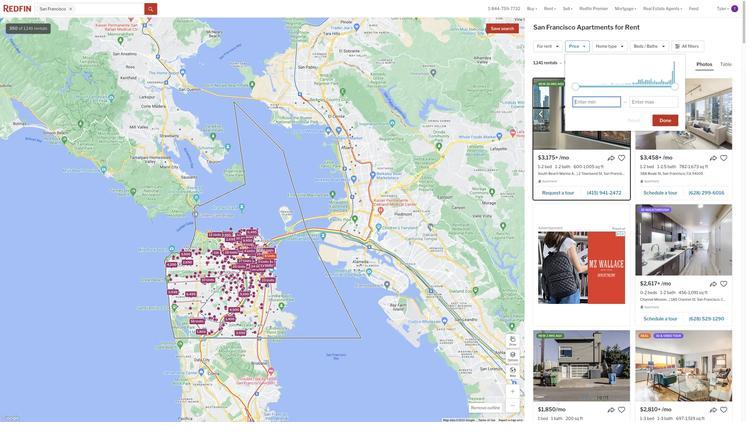 Task type: describe. For each thing, give the bounding box(es) containing it.
0 horizontal spatial 20 units
[[233, 265, 246, 269]]

bay
[[668, 298, 674, 302]]

francisco, for $2,617+ /mo
[[705, 298, 721, 302]]

3,610
[[249, 262, 258, 266]]

| 2 townsend st, san francisco, ca 94107
[[578, 172, 645, 176]]

favorite button image for $2,617+ /mo
[[721, 280, 728, 288]]

townsend
[[582, 172, 599, 176]]

of for 350
[[19, 26, 23, 31]]

1 horizontal spatial francisco,
[[670, 172, 687, 176]]

0 vertical spatial 12
[[209, 233, 213, 237]]

782-
[[680, 164, 689, 169]]

9,950
[[243, 239, 252, 243]]

bed for $3,458+
[[648, 164, 655, 169]]

759-
[[502, 6, 511, 11]]

1 vertical spatial apartments
[[572, 172, 592, 176]]

buy
[[528, 6, 535, 11]]

bath for $3,458+ /mo
[[668, 164, 677, 169]]

reset button
[[621, 115, 649, 126]]

walkthrough for $2,617+
[[646, 208, 670, 212]]

new for new 26 hrs ago
[[539, 82, 546, 86]]

1 horizontal spatial 12 units
[[236, 248, 249, 252]]

ago for new 26 hrs ago
[[558, 82, 565, 86]]

for rent
[[538, 44, 553, 49]]

(415) 941-2472 link
[[581, 188, 626, 198]]

save search
[[492, 26, 515, 31]]

697-1,519 sq ft
[[677, 416, 706, 421]]

apartment for $2,617+
[[645, 306, 660, 309]]

1 horizontal spatial 15 units
[[262, 262, 275, 266]]

report a map error link
[[499, 419, 524, 422]]

1 bath
[[552, 416, 563, 421]]

sq for $3,458+ /mo
[[701, 164, 705, 169]]

favorite button image for $3,175+ /mo
[[619, 154, 626, 162]]

28 units
[[225, 250, 238, 254]]

a for $3,175+
[[562, 190, 565, 196]]

bed for $3,175+
[[545, 164, 553, 169]]

rent inside dropdown button
[[545, 6, 554, 11]]

search
[[502, 26, 515, 31]]

bed down the $1,850
[[541, 416, 549, 421]]

(628) 529-1290
[[690, 316, 725, 322]]

3 for bath
[[662, 416, 664, 421]]

report a map error
[[499, 419, 524, 422]]

data
[[450, 419, 456, 422]]

0 vertical spatial apartments
[[577, 23, 614, 31]]

3,500
[[181, 252, 190, 256]]

1 vertical spatial 5 units
[[264, 278, 275, 282]]

beds
[[649, 290, 658, 295]]

for rent button
[[534, 41, 564, 52]]

3,795
[[223, 232, 232, 236]]

844-
[[492, 6, 502, 11]]

report ad button
[[613, 227, 626, 231]]

home type
[[597, 44, 618, 49]]

9 units
[[258, 264, 269, 268]]

home
[[597, 44, 608, 49]]

st, for $3,175+ /mo
[[599, 172, 604, 176]]

/mo for $3,175+ /mo
[[560, 155, 570, 161]]

dialog containing reset
[[566, 54, 686, 131]]

1 vertical spatial 5
[[264, 278, 267, 282]]

(415)
[[588, 190, 599, 196]]

697-
[[677, 416, 686, 421]]

200 sq ft
[[566, 416, 584, 421]]

san down 1,091
[[698, 298, 704, 302]]

ft for $2,810+ /mo
[[702, 416, 706, 421]]

200
[[566, 416, 574, 421]]

1- up beach
[[556, 164, 559, 169]]

0 horizontal spatial 6,495
[[186, 292, 196, 296]]

report for report a map error
[[499, 419, 508, 422]]

new 26 hrs ago
[[539, 82, 565, 86]]

bath down the $1,850 /mo on the right bottom
[[555, 416, 563, 421]]

1 channel from the left
[[641, 298, 654, 302]]

tyler ▾
[[718, 6, 730, 11]]

0 vertical spatial 6,495
[[248, 230, 257, 234]]

redfin premier button
[[577, 0, 612, 17]]

▾ for mortgage ▾
[[635, 6, 637, 11]]

2.5
[[661, 164, 667, 169]]

remove san francisco image
[[69, 7, 72, 11]]

reset
[[628, 118, 641, 123]]

bath for $3,175+ /mo
[[563, 164, 571, 169]]

mortgage
[[616, 6, 634, 11]]

(628) for $3,458+ /mo
[[690, 190, 702, 196]]

2,695
[[226, 237, 235, 242]]

1-844-759-7732
[[489, 6, 521, 11]]

mortgage ▾ button
[[616, 0, 637, 17]]

bed for $2,810+
[[648, 416, 655, 421]]

26 inside map region
[[243, 248, 247, 252]]

1-2 bed for $3,458+ /mo
[[641, 164, 655, 169]]

600-1,005 sq ft
[[574, 164, 604, 169]]

$1,850 /mo
[[539, 407, 566, 413]]

1 vertical spatial 20
[[233, 265, 237, 269]]

video
[[664, 334, 673, 338]]

▾ for rent ▾
[[555, 6, 557, 11]]

0 horizontal spatial 15 units
[[242, 259, 255, 263]]

1- left 759- on the right top
[[489, 6, 492, 11]]

4,500
[[230, 308, 239, 312]]

sq right 200
[[575, 416, 580, 421]]

map for map
[[511, 374, 516, 378]]

google image
[[1, 415, 21, 422]]

sq for $2,810+ /mo
[[697, 416, 702, 421]]

1,141 inside 1,141 rentals • sort
[[534, 60, 544, 65]]

favorite button checkbox for $3,458+ /mo
[[721, 154, 728, 162]]

Enter min text field
[[576, 99, 619, 105]]

a left map
[[509, 419, 510, 422]]

photos
[[697, 62, 713, 67]]

1,091
[[689, 290, 699, 295]]

1 horizontal spatial 15
[[262, 262, 266, 266]]

0 vertical spatial 20 units
[[262, 248, 274, 252]]

9
[[258, 264, 260, 268]]

$3,175+
[[539, 155, 559, 161]]

1- up 388
[[641, 164, 644, 169]]

report ad
[[613, 227, 626, 230]]

remove outline button
[[470, 403, 503, 413]]

0 horizontal spatial 1,141
[[24, 26, 33, 31]]

beds / baths button
[[631, 41, 670, 52]]

3,550
[[236, 331, 245, 335]]

/
[[645, 44, 647, 49]]

request a tour
[[543, 190, 575, 196]]

1 vertical spatial 24 units
[[251, 264, 264, 269]]

schedule a tour for $3,458+
[[644, 190, 678, 196]]

favorite button checkbox for $3,175+ /mo
[[619, 154, 626, 162]]

sq for $3,175+ /mo
[[596, 164, 600, 169]]

1 for 1 bath
[[552, 416, 554, 421]]

new 2 hrs ago
[[539, 334, 563, 338]]

27 units
[[239, 259, 251, 263]]

map region
[[0, 0, 531, 422]]

map data ©2023 google
[[444, 419, 475, 422]]

1 horizontal spatial rent
[[626, 23, 641, 31]]

map
[[511, 419, 517, 422]]

1 horizontal spatial 12
[[236, 248, 240, 252]]

sell ▾ button
[[564, 0, 573, 17]]

10
[[202, 278, 206, 282]]

©2023
[[457, 419, 465, 422]]

(628) 299-6016
[[690, 190, 725, 196]]

| for $2,617+ /mo
[[670, 298, 671, 302]]

price
[[570, 44, 580, 49]]

tour for $3,458+ /mo
[[669, 190, 678, 196]]

529-
[[703, 316, 714, 322]]

0 vertical spatial 24 units
[[261, 248, 274, 252]]

ft right 200
[[581, 416, 584, 421]]

14
[[252, 268, 256, 272]]

terms of use
[[479, 419, 496, 422]]

1 vertical spatial 4
[[244, 249, 246, 253]]

done
[[660, 118, 672, 123]]

18 units
[[244, 266, 256, 270]]

0-2 beds
[[641, 290, 658, 295]]

new for new 2 hrs ago
[[539, 334, 546, 338]]

0 vertical spatial 24
[[261, 248, 265, 252]]

0 vertical spatial 4
[[244, 243, 246, 247]]

sort
[[565, 60, 574, 65]]

1,005
[[584, 164, 595, 169]]

/mo for $3,458+ /mo
[[664, 155, 673, 161]]

francisco for san francisco apartments for rent
[[547, 23, 576, 31]]

estate
[[653, 6, 666, 11]]

favorite button image for $2,810+ /mo
[[721, 406, 728, 414]]

submit search image
[[149, 7, 153, 12]]

favorite button checkbox for $2,617+ /mo
[[721, 280, 728, 288]]

hrs for 26
[[551, 82, 558, 86]]

san down 1-2.5 bath
[[663, 172, 670, 176]]

26 units
[[243, 248, 256, 252]]

94105
[[693, 172, 704, 176]]

a for $2,617+
[[666, 316, 668, 322]]

1- down $3,458+ /mo
[[658, 164, 661, 169]]

3d walkthrough for $2,617+
[[642, 208, 670, 212]]

san francisco
[[40, 6, 66, 11]]

terms
[[479, 419, 487, 422]]

0 vertical spatial rentals
[[34, 26, 47, 31]]

photos button
[[696, 61, 720, 70]]

1 horizontal spatial ca
[[687, 172, 692, 176]]

1- up mission
[[661, 290, 664, 295]]

1,400
[[226, 317, 235, 321]]

0 vertical spatial 20
[[262, 248, 266, 252]]

0 vertical spatial 26
[[547, 82, 551, 86]]

0 horizontal spatial deal
[[572, 82, 580, 86]]

minimum price slider
[[573, 83, 580, 90]]

1-2 bath for $3,175+ /mo
[[556, 164, 571, 169]]

1-3 bath
[[658, 416, 674, 421]]

▾ for buy ▾
[[536, 6, 538, 11]]

mortgage ▾
[[616, 6, 637, 11]]

favorite button checkbox for $1,850 /mo
[[619, 406, 626, 414]]

a for $3,458+
[[666, 190, 668, 196]]

2 vertical spatial 3d
[[656, 334, 661, 338]]

1- down $2,810+ /mo
[[658, 416, 662, 421]]

ft for $3,458+ /mo
[[706, 164, 709, 169]]

filters
[[689, 44, 700, 49]]



Task type: vqa. For each thing, say whether or not it's contained in the screenshot.
Privacy
no



Task type: locate. For each thing, give the bounding box(es) containing it.
2 horizontal spatial ca
[[722, 298, 727, 302]]

agents
[[667, 6, 680, 11]]

3d for $2,617+
[[642, 208, 646, 212]]

favorite button checkbox
[[619, 406, 626, 414], [721, 406, 728, 414]]

francisco, for $3,175+ /mo
[[611, 172, 628, 176]]

ad
[[623, 227, 626, 230]]

francisco, down 782-
[[670, 172, 687, 176]]

ft right '1,673'
[[706, 164, 709, 169]]

3 down $2,810+ in the bottom right of the page
[[644, 416, 647, 421]]

14 units
[[252, 268, 265, 272]]

real estate agents ▾ link
[[644, 0, 683, 17]]

4 units down 9,950
[[244, 243, 255, 247]]

ad region
[[539, 232, 626, 304]]

8 units up 6
[[240, 246, 250, 250]]

$2,617+
[[641, 281, 661, 287]]

of for terms
[[488, 419, 490, 422]]

0 vertical spatial schedule a tour button
[[641, 188, 684, 197]]

(628)
[[690, 190, 702, 196], [690, 316, 702, 322]]

channel down the '456-'
[[679, 298, 692, 302]]

0 horizontal spatial st,
[[599, 172, 604, 176]]

schedule a tour down 'beale'
[[644, 190, 678, 196]]

▾ right sell
[[571, 6, 573, 11]]

rentals inside 1,141 rentals • sort
[[545, 60, 558, 65]]

hrs
[[551, 82, 558, 86], [549, 334, 556, 338]]

channel mission bay
[[641, 298, 674, 302]]

56
[[191, 319, 195, 323]]

0 vertical spatial 12 units
[[209, 233, 221, 237]]

▾ for sell ▾
[[571, 6, 573, 11]]

5 units up 9 units
[[258, 260, 269, 264]]

schedule a tour button for $2,617+
[[641, 314, 684, 323]]

1-2 bed for $3,175+ /mo
[[539, 164, 553, 169]]

350
[[9, 26, 18, 31]]

2 horizontal spatial francisco,
[[705, 298, 721, 302]]

8 units
[[240, 246, 250, 250], [265, 254, 276, 258]]

user photo image
[[732, 5, 739, 12]]

0 vertical spatial 1,141
[[24, 26, 33, 31]]

bed
[[545, 164, 553, 169], [648, 164, 655, 169], [541, 416, 549, 421], [648, 416, 655, 421]]

1 vertical spatial 4 units
[[244, 249, 255, 253]]

apartment for $3,458+
[[645, 180, 660, 183]]

of left use
[[488, 419, 490, 422]]

(628) left 299-
[[690, 190, 702, 196]]

$3,458+
[[641, 155, 662, 161]]

francisco, up 2472
[[611, 172, 628, 176]]

request
[[543, 190, 561, 196]]

$2,617+ /mo
[[641, 281, 672, 287]]

apartments
[[577, 23, 614, 31], [572, 172, 592, 176]]

st, right the townsend
[[599, 172, 604, 176]]

rent right for
[[626, 23, 641, 31]]

0 horizontal spatial rent
[[545, 6, 554, 11]]

12 left the 2,795
[[209, 233, 213, 237]]

1 vertical spatial rentals
[[545, 60, 558, 65]]

0 vertical spatial schedule a tour
[[644, 190, 678, 196]]

map left data
[[444, 419, 449, 422]]

1 vertical spatial of
[[488, 419, 490, 422]]

new
[[539, 82, 546, 86], [539, 334, 546, 338]]

26 left 6
[[243, 248, 247, 252]]

0 vertical spatial map
[[511, 374, 516, 378]]

2 new from the top
[[539, 334, 546, 338]]

schedule for $3,458+
[[644, 190, 665, 196]]

1 horizontal spatial 20
[[262, 248, 266, 252]]

buy ▾ button
[[528, 0, 538, 17]]

bath for $2,810+ /mo
[[665, 416, 674, 421]]

walkthrough for $3,458+
[[646, 82, 670, 86]]

0-
[[641, 290, 645, 295]]

rent ▾ button
[[545, 0, 557, 17]]

1 horizontal spatial rentals
[[545, 60, 558, 65]]

0 vertical spatial 3d
[[642, 82, 646, 86]]

0 horizontal spatial francisco,
[[611, 172, 628, 176]]

1 schedule a tour button from the top
[[641, 188, 684, 197]]

ft up | 2 townsend st, san francisco, ca 94107 at right top
[[601, 164, 604, 169]]

6 ▾ from the left
[[728, 6, 730, 11]]

/mo for $2,810+ /mo
[[663, 407, 672, 413]]

bed up beach
[[545, 164, 553, 169]]

1 vertical spatial 24
[[251, 264, 255, 269]]

1 vertical spatial hrs
[[549, 334, 556, 338]]

0 horizontal spatial |
[[578, 172, 578, 176]]

1 vertical spatial (628)
[[690, 316, 702, 322]]

0 horizontal spatial 12 units
[[209, 233, 221, 237]]

ca down '1,673'
[[687, 172, 692, 176]]

20 left 18
[[233, 265, 237, 269]]

schedule a tour for $2,617+
[[644, 316, 678, 322]]

apartment for $3,175+
[[543, 180, 558, 183]]

1 horizontal spatial of
[[488, 419, 490, 422]]

1,141
[[24, 26, 33, 31], [534, 60, 544, 65]]

deal down 'sort' at the top of page
[[572, 82, 580, 86]]

all filters
[[683, 44, 700, 49]]

st, right 'beale'
[[658, 172, 663, 176]]

0 horizontal spatial 1
[[539, 416, 541, 421]]

12 units left 2,995
[[209, 233, 221, 237]]

1 3d walkthrough from the top
[[642, 82, 670, 86]]

0 horizontal spatial of
[[19, 26, 23, 31]]

1-
[[489, 6, 492, 11], [539, 164, 542, 169], [556, 164, 559, 169], [641, 164, 644, 169], [658, 164, 661, 169], [661, 290, 664, 295], [641, 416, 644, 421], [658, 416, 662, 421]]

/mo up "1-3 bath"
[[663, 407, 672, 413]]

bath up bay
[[668, 290, 676, 295]]

0 horizontal spatial 26
[[243, 248, 247, 252]]

1 new from the top
[[539, 82, 546, 86]]

map inside map button
[[511, 374, 516, 378]]

type
[[609, 44, 618, 49]]

0 horizontal spatial map
[[444, 419, 449, 422]]

schedule for $2,617+
[[644, 316, 665, 322]]

3d & video tour
[[656, 334, 682, 338]]

0 vertical spatial (628)
[[690, 190, 702, 196]]

sell ▾
[[564, 6, 573, 11]]

redfin premier
[[580, 6, 609, 11]]

▾ left sell
[[555, 6, 557, 11]]

tour for $2,617+ /mo
[[669, 316, 678, 322]]

a down "388 beale st, san francisco, ca 94105" at top right
[[666, 190, 668, 196]]

ft for $2,617+ /mo
[[705, 290, 709, 295]]

5 up 9
[[258, 260, 260, 264]]

st, down 1,091
[[693, 298, 697, 302]]

1 vertical spatial 1,141
[[534, 60, 544, 65]]

photo of 2 townsend st, san francisco, ca 94107 image
[[534, 79, 631, 150]]

1 vertical spatial walkthrough
[[646, 208, 670, 212]]

24 left 9
[[251, 264, 255, 269]]

20 units up 19 units
[[262, 248, 274, 252]]

1 vertical spatial report
[[499, 419, 508, 422]]

/mo up south beach marina apartments
[[560, 155, 570, 161]]

1 horizontal spatial 24
[[261, 248, 265, 252]]

channel down 0-2 beds
[[641, 298, 654, 302]]

1 1-2 bed from the left
[[539, 164, 553, 169]]

▾ right tyler on the right of the page
[[728, 6, 730, 11]]

1 vertical spatial 12 units
[[236, 248, 249, 252]]

apartments down "600-"
[[572, 172, 592, 176]]

—
[[624, 99, 628, 104]]

456-
[[680, 290, 689, 295]]

1 vertical spatial map
[[444, 419, 449, 422]]

rentals left •
[[545, 60, 558, 65]]

3 for bed
[[644, 416, 647, 421]]

use
[[491, 419, 496, 422]]

photo of 722 palmetto ave, san francisco, ca 94132 image
[[534, 330, 631, 402]]

0 horizontal spatial 1-2 bath
[[556, 164, 571, 169]]

1 vertical spatial 8
[[265, 254, 267, 258]]

ca left 94158 at the right of page
[[722, 298, 727, 302]]

bath for $2,617+ /mo
[[668, 290, 676, 295]]

google
[[466, 419, 475, 422]]

▾ right agents
[[681, 6, 683, 11]]

56 units
[[191, 319, 204, 323]]

marina
[[560, 172, 571, 176]]

sq right 1,519
[[697, 416, 702, 421]]

options button
[[506, 350, 521, 364]]

sq up the | 185 channel st, san francisco, ca 94158
[[700, 290, 705, 295]]

20 units down the 27
[[233, 265, 246, 269]]

of right 350
[[19, 26, 23, 31]]

photo of 185 channel st, san francisco, ca 94158 image
[[636, 204, 733, 276]]

350 of 1,141 rentals
[[9, 26, 47, 31]]

| left 185
[[670, 298, 671, 302]]

3 down $2,810+ /mo
[[662, 416, 664, 421]]

1 horizontal spatial deal
[[642, 334, 650, 338]]

3 ▾ from the left
[[571, 6, 573, 11]]

(628) for $2,617+ /mo
[[690, 316, 702, 322]]

sq up 94105
[[701, 164, 705, 169]]

favorite button checkbox for $2,810+ /mo
[[721, 406, 728, 414]]

dialog
[[566, 54, 686, 131]]

1 horizontal spatial 8 units
[[265, 254, 276, 258]]

| down "600-"
[[578, 172, 578, 176]]

1 vertical spatial schedule
[[644, 316, 665, 322]]

1 3 from the left
[[644, 416, 647, 421]]

of
[[19, 26, 23, 31], [488, 419, 490, 422]]

1 vertical spatial 12
[[236, 248, 240, 252]]

941-
[[600, 190, 610, 196]]

20 up 19 units
[[262, 248, 266, 252]]

1-2 bath
[[556, 164, 571, 169], [661, 290, 676, 295]]

0 horizontal spatial favorite button checkbox
[[619, 406, 626, 414]]

2 favorite button checkbox from the left
[[721, 406, 728, 414]]

sq right the 1,005
[[596, 164, 600, 169]]

photo of 388 beale st, san francisco, ca 94105 image
[[636, 79, 733, 150]]

3d walkthrough for $3,458+
[[642, 82, 670, 86]]

ft up the | 185 channel st, san francisco, ca 94158
[[705, 290, 709, 295]]

0 horizontal spatial 15
[[242, 259, 246, 263]]

report left the ad
[[613, 227, 622, 230]]

0 horizontal spatial 1-2 bed
[[539, 164, 553, 169]]

bed up 'beale'
[[648, 164, 655, 169]]

bath up marina
[[563, 164, 571, 169]]

1 vertical spatial schedule a tour
[[644, 316, 678, 322]]

buy ▾ button
[[524, 0, 541, 17]]

1 horizontal spatial 8
[[265, 254, 267, 258]]

1,141 down for
[[534, 60, 544, 65]]

tour inside button
[[566, 190, 575, 196]]

favorite button checkbox
[[619, 154, 626, 162], [721, 154, 728, 162], [721, 280, 728, 288]]

1 vertical spatial 1-2 bath
[[661, 290, 676, 295]]

schedule a tour button down 'beale'
[[641, 188, 684, 197]]

done button
[[653, 115, 679, 126]]

apartments down redfin premier button
[[577, 23, 614, 31]]

/mo
[[560, 155, 570, 161], [664, 155, 673, 161], [662, 281, 672, 287], [556, 407, 566, 413], [663, 407, 672, 413]]

bed down $2,810+ in the bottom right of the page
[[648, 416, 655, 421]]

5 ▾ from the left
[[681, 6, 683, 11]]

5 down "14 units"
[[264, 278, 267, 282]]

/mo up 1 bath at the right bottom
[[556, 407, 566, 413]]

san up 350 of 1,141 rentals
[[40, 6, 47, 11]]

1 vertical spatial 3d
[[642, 208, 646, 212]]

schedule a tour button for $3,458+
[[641, 188, 684, 197]]

0 vertical spatial of
[[19, 26, 23, 31]]

ca left 94107
[[628, 172, 633, 176]]

bath up "388 beale st, san francisco, ca 94105" at top right
[[668, 164, 677, 169]]

francisco for san francisco
[[48, 6, 66, 11]]

report for report ad
[[613, 227, 622, 230]]

beds
[[635, 44, 644, 49]]

0 vertical spatial 5
[[258, 260, 260, 264]]

bath left 697-
[[665, 416, 674, 421]]

2 schedule a tour button from the top
[[641, 314, 684, 323]]

27
[[239, 259, 243, 263]]

maximum price slider
[[672, 83, 680, 90]]

/mo for $2,617+ /mo
[[662, 281, 672, 287]]

save search button
[[487, 23, 520, 33]]

1 horizontal spatial |
[[670, 298, 671, 302]]

baths
[[648, 44, 659, 49]]

2 walkthrough from the top
[[646, 208, 670, 212]]

map for map data ©2023 google
[[444, 419, 449, 422]]

mission
[[655, 298, 667, 302]]

map down "options"
[[511, 374, 516, 378]]

schedule up &
[[644, 316, 665, 322]]

ft right 1,519
[[702, 416, 706, 421]]

0 vertical spatial 1-2 bath
[[556, 164, 571, 169]]

1 vertical spatial favorite button image
[[721, 280, 728, 288]]

tour down "388 beale st, san francisco, ca 94105" at top right
[[669, 190, 678, 196]]

1 horizontal spatial 5
[[264, 278, 267, 282]]

0 horizontal spatial 5
[[258, 260, 260, 264]]

sq for $2,617+ /mo
[[700, 290, 705, 295]]

1 horizontal spatial channel
[[679, 298, 692, 302]]

2 1-2 bed from the left
[[641, 164, 655, 169]]

/mo for $1,850 /mo
[[556, 407, 566, 413]]

24 right the 19
[[261, 248, 265, 252]]

schedule
[[644, 190, 665, 196], [644, 316, 665, 322]]

st, for $2,617+ /mo
[[693, 298, 697, 302]]

0 vertical spatial favorite button image
[[721, 154, 728, 162]]

apartment down beach
[[543, 180, 558, 183]]

0 vertical spatial hrs
[[551, 82, 558, 86]]

0 horizontal spatial 8
[[240, 246, 242, 250]]

1 favorite button image from the top
[[721, 154, 728, 162]]

0 vertical spatial ago
[[558, 82, 565, 86]]

map button
[[506, 365, 521, 380]]

5 units down the "13 units"
[[264, 278, 275, 282]]

error
[[517, 419, 524, 422]]

2 inside map region
[[243, 236, 245, 240]]

1,850
[[197, 330, 206, 334]]

/mo right $2,617+
[[662, 281, 672, 287]]

tyler
[[718, 6, 727, 11]]

1 horizontal spatial st,
[[658, 172, 663, 176]]

table
[[721, 62, 733, 67]]

1 horizontal spatial favorite button checkbox
[[721, 406, 728, 414]]

20
[[262, 248, 266, 252], [233, 265, 237, 269]]

ca for $3,175+ /mo
[[628, 172, 633, 176]]

tour for $3,175+ /mo
[[566, 190, 575, 196]]

0 vertical spatial walkthrough
[[646, 82, 670, 86]]

| for $3,175+ /mo
[[578, 172, 578, 176]]

6,495 right 3,938
[[186, 292, 196, 296]]

favorite button image
[[721, 154, 728, 162], [721, 280, 728, 288]]

real
[[644, 6, 653, 11]]

1 vertical spatial francisco
[[547, 23, 576, 31]]

favorite button image for $1,850 /mo
[[619, 406, 626, 414]]

1 for 1 bed
[[539, 416, 541, 421]]

1-2 bath for $2,617+ /mo
[[661, 290, 676, 295]]

$2,810+ /mo
[[641, 407, 672, 413]]

ft for $3,175+ /mo
[[601, 164, 604, 169]]

ca for $2,617+ /mo
[[722, 298, 727, 302]]

Enter max text field
[[633, 99, 677, 105]]

1,673
[[689, 164, 700, 169]]

1 horizontal spatial report
[[613, 227, 622, 230]]

0 horizontal spatial 12
[[209, 233, 213, 237]]

12
[[209, 233, 213, 237], [236, 248, 240, 252]]

francisco left remove san francisco image
[[48, 6, 66, 11]]

15
[[242, 259, 246, 263], [262, 262, 266, 266]]

0 vertical spatial 5 units
[[258, 260, 269, 264]]

3
[[644, 416, 647, 421], [662, 416, 664, 421]]

report inside button
[[613, 227, 622, 230]]

2,795
[[221, 233, 230, 237]]

1 1 from the left
[[539, 416, 541, 421]]

0 vertical spatial francisco
[[48, 6, 66, 11]]

photo of 3711 19th ave, san francisco, ca 94132 image
[[636, 330, 733, 402]]

beach
[[549, 172, 559, 176]]

1 horizontal spatial 6,495
[[248, 230, 257, 234]]

1 horizontal spatial 1
[[552, 416, 554, 421]]

26
[[547, 82, 551, 86], [243, 248, 247, 252]]

▾ for tyler ▾
[[728, 6, 730, 11]]

0 vertical spatial 8 units
[[240, 246, 250, 250]]

for
[[538, 44, 544, 49]]

1 favorite button checkbox from the left
[[619, 406, 626, 414]]

/mo up 1-2.5 bath
[[664, 155, 673, 161]]

1- down $2,810+ in the bottom right of the page
[[641, 416, 644, 421]]

san right the townsend
[[604, 172, 611, 176]]

schedule a tour button up &
[[641, 314, 684, 323]]

4 left 6
[[244, 249, 246, 253]]

8 up 43 units
[[265, 254, 267, 258]]

None search field
[[76, 3, 145, 15]]

favorite button image for $3,458+ /mo
[[721, 154, 728, 162]]

(628) left 529-
[[690, 316, 702, 322]]

3d for $3,458+
[[642, 82, 646, 86]]

1- up south
[[539, 164, 542, 169]]

francisco
[[48, 6, 66, 11], [547, 23, 576, 31]]

2 channel from the left
[[679, 298, 692, 302]]

3,938
[[168, 290, 177, 294]]

san up for
[[534, 23, 546, 31]]

1 vertical spatial deal
[[642, 334, 650, 338]]

walkthrough
[[646, 82, 670, 86], [646, 208, 670, 212]]

rent right buy ▾
[[545, 6, 554, 11]]

all filters button
[[672, 41, 705, 52]]

2 3 from the left
[[662, 416, 664, 421]]

1 walkthrough from the top
[[646, 82, 670, 86]]

0 horizontal spatial 8 units
[[240, 246, 250, 250]]

apartment down channel mission bay
[[645, 306, 660, 309]]

favorite button image
[[619, 154, 626, 162], [619, 406, 626, 414], [721, 406, 728, 414]]

1 vertical spatial ago
[[556, 334, 563, 338]]

12 up the 27
[[236, 248, 240, 252]]

0 horizontal spatial ca
[[628, 172, 633, 176]]

1 horizontal spatial map
[[511, 374, 516, 378]]

a up video
[[666, 316, 668, 322]]

8 left 26 units
[[240, 246, 242, 250]]

rentals
[[34, 26, 47, 31], [545, 60, 558, 65]]

report left map
[[499, 419, 508, 422]]

ago for new 2 hrs ago
[[556, 334, 563, 338]]

a right "request"
[[562, 190, 565, 196]]

a inside button
[[562, 190, 565, 196]]

1 vertical spatial 3d walkthrough
[[642, 208, 670, 212]]

1 ▾ from the left
[[536, 6, 538, 11]]

redfin
[[580, 6, 593, 11]]

2 ▾ from the left
[[555, 6, 557, 11]]

10 units
[[202, 278, 214, 282]]

0 vertical spatial 4 units
[[244, 243, 255, 247]]

4 ▾ from the left
[[635, 6, 637, 11]]

12 units left 6
[[236, 248, 249, 252]]

0 vertical spatial new
[[539, 82, 546, 86]]

2 horizontal spatial st,
[[693, 298, 697, 302]]

1-2 bed
[[539, 164, 553, 169], [641, 164, 655, 169]]

0 horizontal spatial rentals
[[34, 26, 47, 31]]

1-2 bath up bay
[[661, 290, 676, 295]]

388
[[641, 172, 648, 176]]

23 units
[[262, 278, 275, 282]]

0 horizontal spatial 24
[[251, 264, 255, 269]]

1 vertical spatial schedule a tour button
[[641, 314, 684, 323]]

6016
[[713, 190, 725, 196]]

a
[[562, 190, 565, 196], [666, 190, 668, 196], [666, 316, 668, 322], [509, 419, 510, 422]]

$3,175+ /mo
[[539, 155, 570, 161]]

2 3d walkthrough from the top
[[642, 208, 670, 212]]

real estate agents ▾ button
[[641, 0, 687, 17]]

0 vertical spatial schedule
[[644, 190, 665, 196]]

2 1 from the left
[[552, 416, 554, 421]]

| 185 channel st, san francisco, ca 94158
[[670, 298, 738, 302]]

previous button image
[[539, 111, 544, 117]]

13 units
[[261, 264, 273, 268]]

2 favorite button image from the top
[[721, 280, 728, 288]]

185
[[672, 298, 678, 302]]

8 units down 38 units
[[265, 254, 276, 258]]

1 horizontal spatial 1,141
[[534, 60, 544, 65]]

deal left &
[[642, 334, 650, 338]]

hrs for 2
[[549, 334, 556, 338]]

5
[[258, 260, 260, 264], [264, 278, 267, 282]]

•
[[561, 61, 562, 66]]



